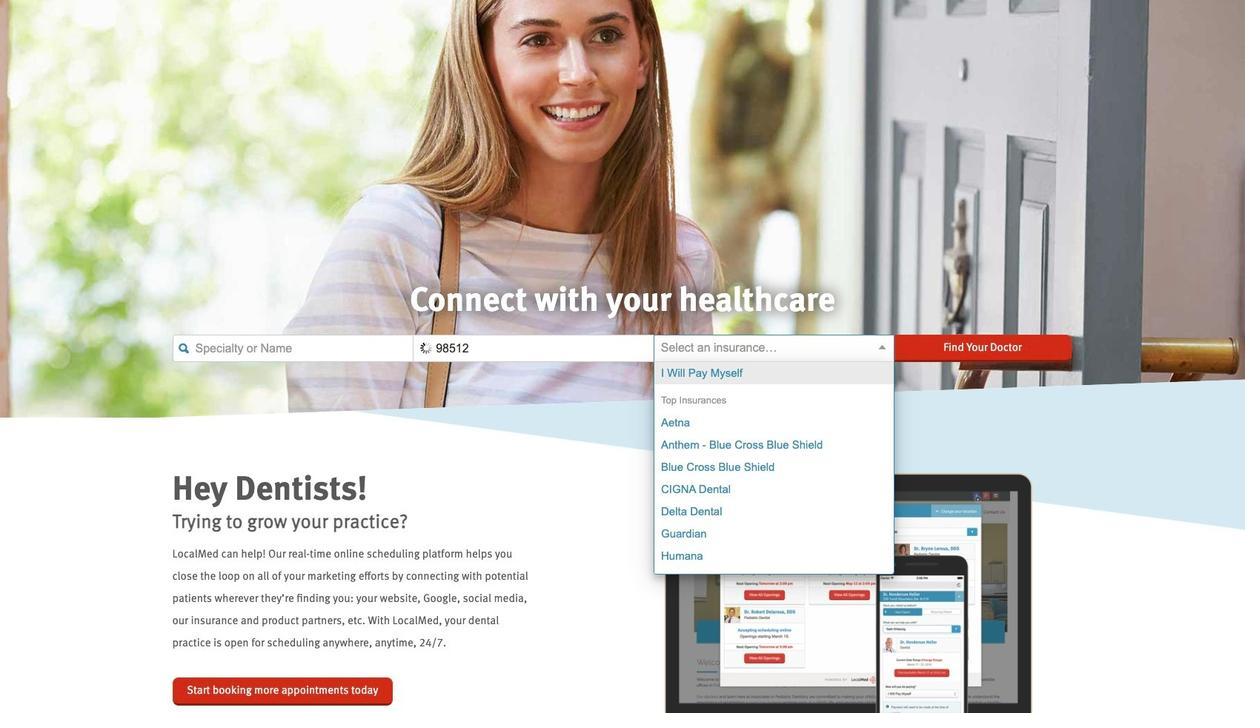 Task type: locate. For each thing, give the bounding box(es) containing it.
None text field
[[172, 335, 413, 362]]

Select an insurance… text field
[[654, 335, 894, 362]]

close menu image
[[877, 342, 888, 353]]

Specialty or Name text field
[[172, 335, 413, 362]]



Task type: describe. For each thing, give the bounding box(es) containing it.
Address, Zip, or City text field
[[413, 335, 654, 362]]

schedule icon image
[[623, 474, 1073, 714]]



